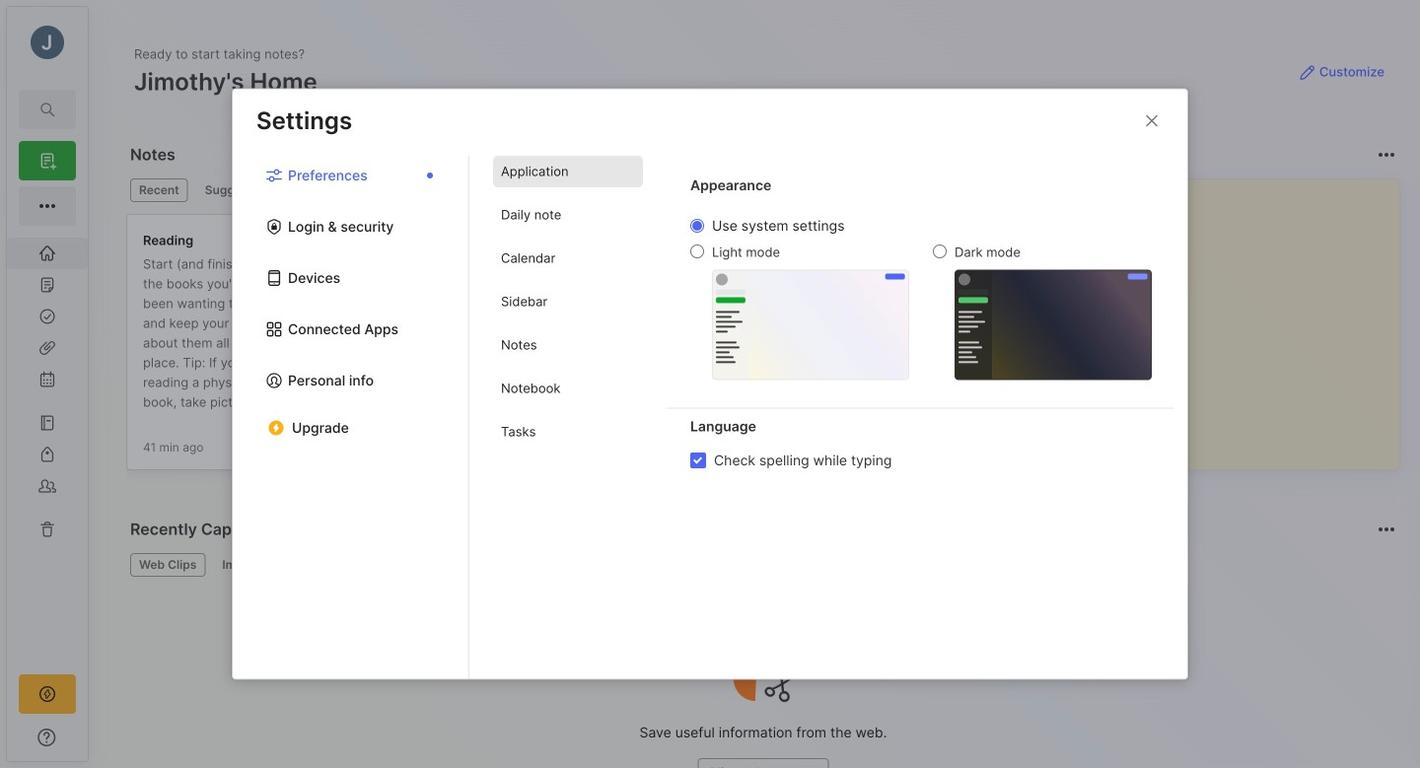 Task type: locate. For each thing, give the bounding box(es) containing it.
1 vertical spatial new note image
[[36, 194, 59, 218]]

tab list
[[233, 156, 470, 679], [470, 156, 667, 679], [130, 179, 960, 202], [130, 553, 1393, 577]]

0 vertical spatial new note image
[[36, 149, 59, 173]]

tree
[[7, 238, 88, 657]]

None checkbox
[[691, 453, 706, 469]]

tab
[[493, 156, 643, 187], [130, 179, 188, 202], [196, 179, 276, 202], [493, 199, 643, 231], [493, 243, 643, 274], [493, 286, 643, 318], [493, 329, 643, 361], [493, 373, 643, 404], [493, 416, 643, 448], [130, 553, 206, 577], [213, 553, 273, 577], [431, 553, 486, 577]]

row group
[[126, 214, 1420, 482]]

None radio
[[691, 219, 704, 233], [691, 245, 704, 258], [691, 219, 704, 233], [691, 245, 704, 258]]

new note image up home image
[[36, 194, 59, 218]]

1 new note image from the top
[[36, 149, 59, 173]]

main element
[[0, 0, 95, 768]]

close image
[[1140, 109, 1164, 133]]

None radio
[[933, 245, 947, 258]]

new note image
[[36, 149, 59, 173], [36, 194, 59, 218]]

2 new note image from the top
[[36, 194, 59, 218]]

new note image down edit search image
[[36, 149, 59, 173]]

upgrade image
[[36, 683, 59, 706]]

option group
[[691, 217, 1152, 380]]

home image
[[37, 244, 57, 263]]



Task type: vqa. For each thing, say whether or not it's contained in the screenshot.
Tree within the "Main" element
yes



Task type: describe. For each thing, give the bounding box(es) containing it.
Start writing… text field
[[1008, 180, 1399, 454]]

edit search image
[[36, 98, 59, 121]]

tree inside main element
[[7, 238, 88, 657]]



